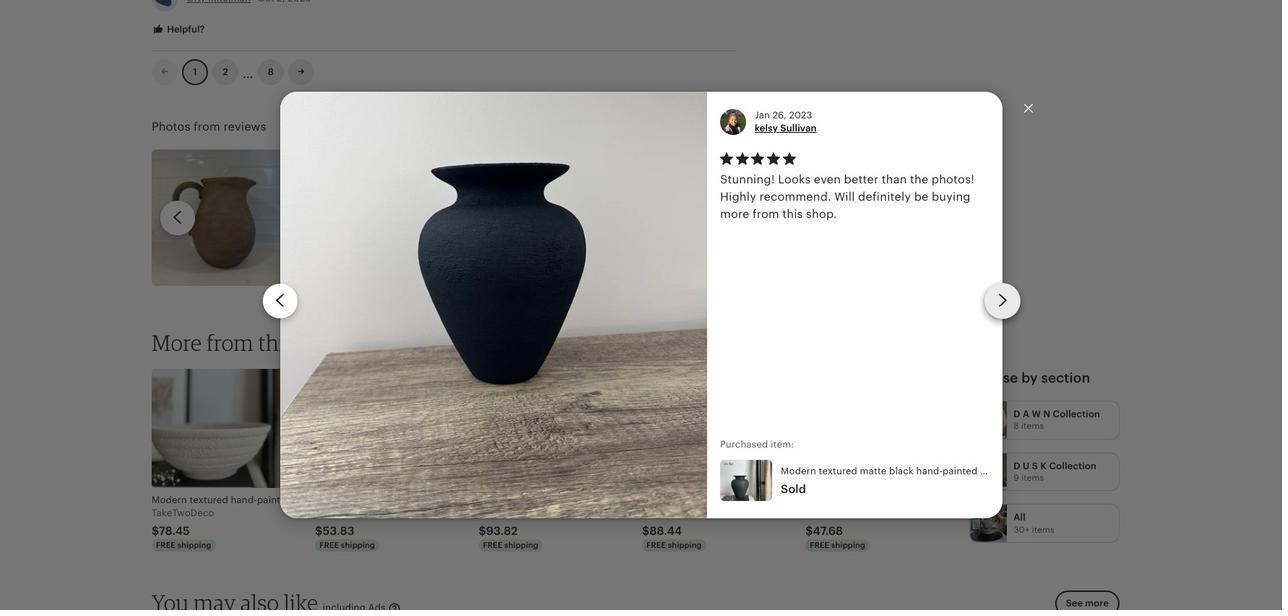 Task type: locate. For each thing, give the bounding box(es) containing it.
photos
[[152, 121, 191, 133]]

recommend.
[[760, 191, 832, 203]]

modern up 93.82
[[479, 495, 514, 506]]

8 right …
[[268, 67, 274, 77]]

textured
[[819, 466, 858, 477], [353, 495, 392, 506], [517, 495, 555, 506], [680, 495, 719, 506], [844, 495, 882, 506]]

0 horizontal spatial this
[[258, 329, 295, 356]]

3 shipping from the left
[[505, 542, 539, 550]]

items inside all 30+ items
[[1032, 525, 1055, 535]]

0 vertical spatial collection
[[1053, 409, 1101, 420]]

modern textured hand-painted light gray/beige vase taketwodeco $ 53.83 free shipping
[[315, 495, 554, 550]]

0 horizontal spatial modern textured hand-painted light gray/beige vase image
[[315, 369, 466, 489]]

textured up 88.44
[[680, 495, 719, 506]]

taketwodeco inside modern textured hand-painted gray/taupe vase taketwodeco $ 47.68 free shipping
[[806, 508, 869, 519]]

modern textured hand-painted gray/taupe vase image
[[806, 369, 956, 489]]

3 $ from the left
[[479, 526, 486, 538]]

textured up the 53.83
[[353, 495, 392, 506]]

textured for 93.82
[[517, 495, 555, 506]]

items inside d u s k collection 9 items
[[1022, 473, 1045, 483]]

browse by section
[[970, 370, 1091, 386]]

painted inside modern textured hand-painted gray/taupe vase taketwodeco $ 47.68 free shipping
[[911, 495, 946, 506]]

hand- for 93.82
[[558, 495, 584, 506]]

items
[[1022, 422, 1044, 432], [1022, 473, 1045, 483], [1032, 525, 1055, 535]]

8
[[268, 67, 274, 77], [1014, 422, 1019, 432]]

0 horizontal spatial light
[[458, 495, 479, 506]]

looks
[[778, 173, 811, 185]]

3 taketwodeco from the left
[[479, 508, 541, 519]]

from right more on the left of the page
[[207, 329, 254, 356]]

3 light from the left
[[785, 495, 806, 506]]

more
[[152, 329, 202, 356]]

this
[[783, 208, 803, 220], [258, 329, 295, 356]]

from inside stunning! looks even better than the photos! highly recommend. will definitely be buying more from this shop.
[[753, 208, 780, 220]]

shipping for 93.82
[[505, 542, 539, 550]]

taketwodeco inside modern textured hand-painted light gray/beige vase taketwodeco $ 93.82 free shipping
[[479, 508, 541, 519]]

5 free from the left
[[810, 542, 830, 550]]

modern up 88.44
[[642, 495, 678, 506]]

reviews
[[224, 121, 266, 133]]

vase/bowl
[[861, 495, 908, 506]]

textured inside modern textured hand-painted light gray/beige vase taketwodeco $ 93.82 free shipping
[[517, 495, 555, 506]]

1 shipping from the left
[[178, 542, 212, 550]]

88.44
[[650, 526, 682, 538]]

taketwodeco
[[152, 508, 214, 519], [315, 508, 378, 519], [479, 508, 541, 519], [642, 508, 705, 519], [806, 508, 869, 519]]

47.68
[[813, 526, 843, 538]]

free inside modern textured hand-painted light gray/beige vase/bowl taketwodeco $ 88.44 free shipping
[[647, 542, 666, 550]]

2 gray/beige from the left
[[645, 495, 695, 506]]

from
[[194, 121, 220, 133], [753, 208, 780, 220], [207, 329, 254, 356]]

0 vertical spatial items
[[1022, 422, 1044, 432]]

from right more
[[753, 208, 780, 220]]

2 horizontal spatial light
[[785, 495, 806, 506]]

textured left matte
[[819, 466, 858, 477]]

black
[[890, 466, 914, 477]]

vase inside modern textured hand-painted light gray/beige vase taketwodeco $ 53.83 free shipping
[[534, 495, 554, 506]]

vase for modern textured matte black hand-painted vase sold
[[981, 466, 1001, 477]]

1 horizontal spatial this
[[783, 208, 803, 220]]

taketwodeco for 88.44
[[642, 508, 705, 519]]

items inside d a w n collection 8 items
[[1022, 422, 1044, 432]]

1 free from the left
[[156, 542, 176, 550]]

2 horizontal spatial gray/beige
[[809, 495, 858, 506]]

1 vertical spatial d
[[1014, 461, 1021, 472]]

vase for modern textured hand-painted light gray/beige vase taketwodeco $ 53.83 free shipping
[[534, 495, 554, 506]]

taketwodeco inside modern textured hand-painted light gray/beige vase/bowl taketwodeco $ 88.44 free shipping
[[642, 508, 705, 519]]

see more listings in the all section image
[[970, 505, 1008, 543]]

modern up sold
[[781, 466, 817, 477]]

free down 47.68
[[810, 542, 830, 550]]

modern textured hand-painted light gray/beige vase taketwodeco $ 93.82 free shipping
[[479, 495, 718, 550]]

1 horizontal spatial 8
[[1014, 422, 1019, 432]]

shipping inside modern textured hand-painted gray/taupe vase taketwodeco $ 47.68 free shipping
[[832, 542, 866, 550]]

$ inside modern textured hand-painted light gray/beige vase taketwodeco $ 93.82 free shipping
[[479, 526, 486, 538]]

1 vertical spatial items
[[1022, 473, 1045, 483]]

free
[[156, 542, 176, 550], [320, 542, 339, 550], [483, 542, 503, 550], [647, 542, 666, 550], [810, 542, 830, 550]]

taketwodeco up the 53.83
[[315, 508, 378, 519]]

hand- for 88.44
[[722, 495, 748, 506]]

gray/beige inside modern textured hand-painted light gray/beige vase taketwodeco $ 53.83 free shipping
[[482, 495, 531, 506]]

free down 78.45
[[156, 542, 176, 550]]

modern inside modern textured matte black hand-painted vase sold
[[781, 466, 817, 477]]

1 $ from the left
[[152, 526, 159, 538]]

painted inside modern textured matte black hand-painted vase sold
[[943, 466, 978, 477]]

…
[[243, 61, 253, 83]]

painted inside modern textured hand-painted light gray/beige vase taketwodeco $ 53.83 free shipping
[[421, 495, 456, 506]]

d
[[1014, 409, 1021, 420], [1014, 461, 1021, 472]]

shipping inside modern textured hand-painted light gray/beige vase taketwodeco $ 53.83 free shipping
[[341, 542, 375, 550]]

modern inside modern textured hand-painted light gray/beige vase taketwodeco $ 93.82 free shipping
[[479, 495, 514, 506]]

1 vertical spatial from
[[753, 208, 780, 220]]

53.83
[[323, 526, 355, 538]]

item:
[[771, 439, 794, 450]]

d left the a
[[1014, 409, 1021, 420]]

painted inside modern textured hand-painted light gray/beige vase taketwodeco $ 93.82 free shipping
[[584, 495, 619, 506]]

purchased
[[720, 439, 769, 450]]

gray/beige up 47.68
[[809, 495, 858, 506]]

1 horizontal spatial gray/beige
[[645, 495, 695, 506]]

gray/beige up 88.44
[[645, 495, 695, 506]]

collection
[[1053, 409, 1101, 420], [1050, 461, 1097, 472]]

2 vertical spatial items
[[1032, 525, 1055, 535]]

items down the w on the bottom of page
[[1022, 422, 1044, 432]]

free inside modern textured hand-painted light gray/beige vase taketwodeco $ 53.83 free shipping
[[320, 542, 339, 550]]

1 horizontal spatial modern textured hand-painted light gray/beige vase image
[[479, 369, 629, 489]]

w
[[1032, 409, 1041, 420]]

all
[[1014, 513, 1026, 523]]

1 gray/beige from the left
[[482, 495, 531, 506]]

d inside d a w n collection 8 items
[[1014, 409, 1021, 420]]

this left shop
[[258, 329, 295, 356]]

0 vertical spatial 8
[[268, 67, 274, 77]]

taketwodeco for 53.83
[[315, 508, 378, 519]]

items right 30+
[[1032, 525, 1055, 535]]

modern inside modern textured hand-painted light gray/beige vase taketwodeco $ 53.83 free shipping
[[315, 495, 351, 506]]

free down the 53.83
[[320, 542, 339, 550]]

items for w
[[1022, 422, 1044, 432]]

gray/taupe
[[949, 495, 999, 506]]

1 vertical spatial 8
[[1014, 422, 1019, 432]]

textured inside modern textured hand-painted light gray/beige vase/bowl taketwodeco $ 88.44 free shipping
[[680, 495, 719, 506]]

textured inside modern textured hand-painted light gray/beige vase taketwodeco $ 53.83 free shipping
[[353, 495, 392, 506]]

0 vertical spatial from
[[194, 121, 220, 133]]

0 horizontal spatial gray/beige
[[482, 495, 531, 506]]

photos from reviews dialog
[[0, 0, 1283, 611]]

4 free from the left
[[647, 542, 666, 550]]

items down s
[[1022, 473, 1045, 483]]

purchased item:
[[720, 439, 794, 450]]

1 link
[[182, 59, 208, 86]]

kelsy sullivan link
[[755, 123, 817, 134]]

vase for modern textured hand-painted light gray/beige vase taketwodeco $ 93.82 free shipping
[[697, 495, 718, 506]]

painted inside modern textured hand-painted light gray/beige vase/bowl taketwodeco $ 88.44 free shipping
[[748, 495, 783, 506]]

light inside modern textured hand-painted light gray/beige vase taketwodeco $ 53.83 free shipping
[[458, 495, 479, 506]]

vase inside modern textured hand-painted light gray/beige vase taketwodeco $ 93.82 free shipping
[[697, 495, 718, 506]]

1 taketwodeco from the left
[[152, 508, 214, 519]]

gray/beige up 93.82
[[482, 495, 531, 506]]

1 vertical spatial collection
[[1050, 461, 1097, 472]]

2 modern textured hand-painted light gray/beige vase image from the left
[[479, 369, 629, 489]]

vase
[[981, 466, 1001, 477], [534, 495, 554, 506], [697, 495, 718, 506], [1001, 495, 1022, 506]]

gray/beige inside modern textured hand-painted light gray/beige vase/bowl taketwodeco $ 88.44 free shipping
[[809, 495, 858, 506]]

d a w n collection 8 items
[[1014, 409, 1101, 432]]

taketwodeco up 47.68
[[806, 508, 869, 519]]

5 $ from the left
[[806, 526, 813, 538]]

taketwodeco up 93.82
[[479, 508, 541, 519]]

2
[[223, 67, 228, 77]]

hand- inside modern textured hand-painted light gray/beige vase/bowl taketwodeco $ 88.44 free shipping
[[722, 495, 748, 506]]

shipping down 78.45
[[178, 542, 212, 550]]

modern
[[781, 466, 817, 477], [315, 495, 351, 506], [479, 495, 514, 506], [642, 495, 678, 506], [806, 495, 841, 506]]

be
[[915, 191, 929, 203]]

5 taketwodeco from the left
[[806, 508, 869, 519]]

the
[[910, 173, 929, 185]]

1 modern textured hand-painted light gray/beige vase image from the left
[[315, 369, 466, 489]]

textured up 93.82
[[517, 495, 555, 506]]

this inside stunning! looks even better than the photos! highly recommend. will definitely be buying more from this shop.
[[783, 208, 803, 220]]

0 vertical spatial this
[[783, 208, 803, 220]]

gray/beige
[[482, 495, 531, 506], [645, 495, 695, 506], [809, 495, 858, 506]]

shipping inside modern textured hand-painted light gray/beige vase/bowl taketwodeco $ 88.44 free shipping
[[668, 542, 702, 550]]

2 $ from the left
[[315, 526, 323, 538]]

painted
[[943, 466, 978, 477], [421, 495, 456, 506], [584, 495, 619, 506], [748, 495, 783, 506], [911, 495, 946, 506]]

jan
[[755, 110, 770, 120]]

from right photos
[[194, 121, 220, 133]]

2 free from the left
[[320, 542, 339, 550]]

$
[[152, 526, 159, 538], [315, 526, 323, 538], [479, 526, 486, 538], [642, 526, 650, 538], [806, 526, 813, 538]]

hand-
[[917, 466, 943, 477], [394, 495, 421, 506], [558, 495, 584, 506], [722, 495, 748, 506], [885, 495, 911, 506]]

2 d from the top
[[1014, 461, 1021, 472]]

s
[[1032, 461, 1039, 472]]

modern inside modern textured hand-painted light gray/beige vase/bowl taketwodeco $ 88.44 free shipping
[[642, 495, 678, 506]]

painted for 88.44
[[748, 495, 783, 506]]

taketwodeco $ 78.45 free shipping
[[152, 508, 214, 550]]

5 shipping from the left
[[832, 542, 866, 550]]

4 $ from the left
[[642, 526, 650, 538]]

free for 88.44
[[647, 542, 666, 550]]

1 horizontal spatial light
[[622, 495, 643, 506]]

gray/beige inside modern textured hand-painted light gray/beige vase taketwodeco $ 93.82 free shipping
[[645, 495, 695, 506]]

2 taketwodeco from the left
[[315, 508, 378, 519]]

modern inside modern textured hand-painted gray/taupe vase taketwodeco $ 47.68 free shipping
[[806, 495, 841, 506]]

shipping inside modern textured hand-painted light gray/beige vase taketwodeco $ 93.82 free shipping
[[505, 542, 539, 550]]

textured inside modern textured matte black hand-painted vase sold
[[819, 466, 858, 477]]

modern up the 53.83
[[315, 495, 351, 506]]

4 shipping from the left
[[668, 542, 702, 550]]

2 vertical spatial from
[[207, 329, 254, 356]]

hand- inside modern textured hand-painted gray/taupe vase taketwodeco $ 47.68 free shipping
[[885, 495, 911, 506]]

modern textured hand-painted light gray/beige ceramic vase/bowl image
[[152, 369, 302, 489]]

1 d from the top
[[1014, 409, 1021, 420]]

$ inside modern textured hand-painted light gray/beige vase taketwodeco $ 53.83 free shipping
[[315, 526, 323, 538]]

0 horizontal spatial 8
[[268, 67, 274, 77]]

will
[[835, 191, 855, 203]]

better
[[844, 173, 879, 185]]

taketwodeco up 88.44
[[642, 508, 705, 519]]

$ inside modern textured hand-painted light gray/beige vase/bowl taketwodeco $ 88.44 free shipping
[[642, 526, 650, 538]]

taketwodeco inside modern textured hand-painted light gray/beige vase taketwodeco $ 53.83 free shipping
[[315, 508, 378, 519]]

textured down matte
[[844, 495, 882, 506]]

taketwodeco for 93.82
[[479, 508, 541, 519]]

shipping down the 53.83
[[341, 542, 375, 550]]

modern textured hand-painted light gray/beige vase image
[[315, 369, 466, 489], [479, 369, 629, 489]]

collection for d u s k collection
[[1050, 461, 1097, 472]]

2 light from the left
[[622, 495, 643, 506]]

1 light from the left
[[458, 495, 479, 506]]

3 gray/beige from the left
[[809, 495, 858, 506]]

8 right see more listings in the d a w n collection section "image"
[[1014, 422, 1019, 432]]

0 vertical spatial d
[[1014, 409, 1021, 420]]

n
[[1044, 409, 1051, 420]]

shipping
[[178, 542, 212, 550], [341, 542, 375, 550], [505, 542, 539, 550], [668, 542, 702, 550], [832, 542, 866, 550]]

d left the "u"
[[1014, 461, 1021, 472]]

light
[[458, 495, 479, 506], [622, 495, 643, 506], [785, 495, 806, 506]]

shipping down 93.82
[[505, 542, 539, 550]]

collection right n
[[1053, 409, 1101, 420]]

$ inside taketwodeco $ 78.45 free shipping
[[152, 526, 159, 538]]

free inside modern textured hand-painted light gray/beige vase taketwodeco $ 93.82 free shipping
[[483, 542, 503, 550]]

a
[[1023, 409, 1030, 420]]

$ for 88.44
[[642, 526, 650, 538]]

textured inside modern textured hand-painted gray/taupe vase taketwodeco $ 47.68 free shipping
[[844, 495, 882, 506]]

matte
[[860, 466, 887, 477]]

hand- inside modern textured hand-painted light gray/beige vase taketwodeco $ 53.83 free shipping
[[394, 495, 421, 506]]

shipping down 47.68
[[832, 542, 866, 550]]

taketwodeco up 78.45
[[152, 508, 214, 519]]

light inside modern textured hand-painted light gray/beige vase/bowl taketwodeco $ 88.44 free shipping
[[785, 495, 806, 506]]

shipping inside taketwodeco $ 78.45 free shipping
[[178, 542, 212, 550]]

modern up 47.68
[[806, 495, 841, 506]]

this down recommend.
[[783, 208, 803, 220]]

shipping for 88.44
[[668, 542, 702, 550]]

4 taketwodeco from the left
[[642, 508, 705, 519]]

shipping down 88.44
[[668, 542, 702, 550]]

vase inside modern textured hand-painted gray/taupe vase taketwodeco $ 47.68 free shipping
[[1001, 495, 1022, 506]]

than
[[882, 173, 907, 185]]

hand- inside modern textured matte black hand-painted vase sold
[[917, 466, 943, 477]]

collection right k
[[1050, 461, 1097, 472]]

hand- inside modern textured hand-painted light gray/beige vase taketwodeco $ 93.82 free shipping
[[558, 495, 584, 506]]

3 free from the left
[[483, 542, 503, 550]]

collection inside d u s k collection 9 items
[[1050, 461, 1097, 472]]

collection inside d a w n collection 8 items
[[1053, 409, 1101, 420]]

d inside d u s k collection 9 items
[[1014, 461, 1021, 472]]

see more listings in the d a w n collection section image
[[970, 402, 1008, 439]]

free down 93.82
[[483, 542, 503, 550]]

items for s
[[1022, 473, 1045, 483]]

2 shipping from the left
[[341, 542, 375, 550]]

free down 88.44
[[647, 542, 666, 550]]

1 vertical spatial this
[[258, 329, 295, 356]]

definitely
[[859, 191, 911, 203]]

vase inside modern textured matte black hand-painted vase sold
[[981, 466, 1001, 477]]

from for more from this shop
[[207, 329, 254, 356]]

textured for 88.44
[[680, 495, 719, 506]]

sold
[[781, 483, 807, 496]]

light inside modern textured hand-painted light gray/beige vase taketwodeco $ 93.82 free shipping
[[622, 495, 643, 506]]

follow
[[384, 337, 413, 348]]

light for 93.82
[[622, 495, 643, 506]]



Task type: describe. For each thing, give the bounding box(es) containing it.
painted for 93.82
[[584, 495, 619, 506]]

8 link
[[258, 59, 284, 86]]

modern textured hand-painted light gray/beige vase/bowl taketwodeco $ 88.44 free shipping
[[642, 495, 908, 550]]

modern for 93.82
[[479, 495, 514, 506]]

modern textured matte black hand-painted vase image
[[720, 460, 773, 502]]

photos from reviews
[[152, 121, 266, 133]]

photos!
[[932, 173, 975, 185]]

stunning! looks even better than the photos! highly recommend. will definitely be buying more from this shop.
[[720, 173, 975, 220]]

modern textured matte black hand-painted vase sold
[[781, 466, 1001, 496]]

free for 93.82
[[483, 542, 503, 550]]

d for d u s k collection
[[1014, 461, 1021, 472]]

free for 53.83
[[320, 542, 339, 550]]

from for photos from reviews
[[194, 121, 220, 133]]

30+
[[1014, 525, 1030, 535]]

more from this shop
[[152, 329, 347, 356]]

stunning!
[[720, 173, 775, 185]]

section
[[1042, 370, 1091, 386]]

shop.
[[806, 208, 837, 220]]

shop
[[299, 329, 347, 356]]

browse
[[970, 370, 1019, 386]]

hand- for 47.68
[[885, 495, 911, 506]]

light for 53.83
[[458, 495, 479, 506]]

d u s k collection 9 items
[[1014, 461, 1097, 483]]

gray/beige for 53.83
[[482, 495, 531, 506]]

2023
[[789, 110, 813, 120]]

k
[[1041, 461, 1047, 472]]

see more listings in the d u s k collection section image
[[970, 454, 1008, 491]]

kelsy
[[755, 123, 778, 134]]

$ inside modern textured hand-painted gray/taupe vase taketwodeco $ 47.68 free shipping
[[806, 526, 813, 538]]

93.82
[[486, 526, 518, 538]]

buying
[[932, 191, 971, 203]]

even
[[814, 173, 841, 185]]

modern for 47.68
[[806, 495, 841, 506]]

26,
[[773, 110, 787, 120]]

light for 88.44
[[785, 495, 806, 506]]

78.45
[[159, 526, 190, 538]]

gray/beige for 88.44
[[809, 495, 858, 506]]

painted for 53.83
[[421, 495, 456, 506]]

$ for 53.83
[[315, 526, 323, 538]]

all 30+ items
[[1014, 513, 1055, 535]]

more
[[720, 208, 750, 220]]

free inside taketwodeco $ 78.45 free shipping
[[156, 542, 176, 550]]

1
[[193, 67, 197, 77]]

modern textured hand-painted light gray/beige vase/bowl image
[[642, 369, 793, 489]]

modern for 88.44
[[642, 495, 678, 506]]

textured for 47.68
[[844, 495, 882, 506]]

collection for d a w n collection
[[1053, 409, 1101, 420]]

gray/beige for 93.82
[[645, 495, 695, 506]]

9
[[1014, 473, 1019, 483]]

u
[[1023, 461, 1030, 472]]

textured for 53.83
[[353, 495, 392, 506]]

modern textured hand-painted light gray/beige vase image for 93.82
[[479, 369, 629, 489]]

jan 26, 2023 kelsy sullivan
[[755, 110, 817, 134]]

hand- for 53.83
[[394, 495, 421, 506]]

8 inside d a w n collection 8 items
[[1014, 422, 1019, 432]]

modern textured hand-painted light gray/beige vase image for 53.83
[[315, 369, 466, 489]]

d for d a w n collection
[[1014, 409, 1021, 420]]

$ for 93.82
[[479, 526, 486, 538]]

highly
[[720, 191, 757, 203]]

shipping for 53.83
[[341, 542, 375, 550]]

follow button
[[356, 330, 424, 356]]

sullivan
[[781, 123, 817, 134]]

free inside modern textured hand-painted gray/taupe vase taketwodeco $ 47.68 free shipping
[[810, 542, 830, 550]]

modern textured hand-painted gray/taupe vase taketwodeco $ 47.68 free shipping
[[806, 495, 1022, 550]]

painted for 47.68
[[911, 495, 946, 506]]

by
[[1022, 370, 1038, 386]]

modern for 53.83
[[315, 495, 351, 506]]

2 link
[[212, 59, 238, 86]]



Task type: vqa. For each thing, say whether or not it's contained in the screenshot.
shipping within the MODERN TEXTURED HAND-PAINTED LIGHT GRAY/BEIGE VASE/BOWL TAKETWODECO $ 88.44 FREE SHIPPING
yes



